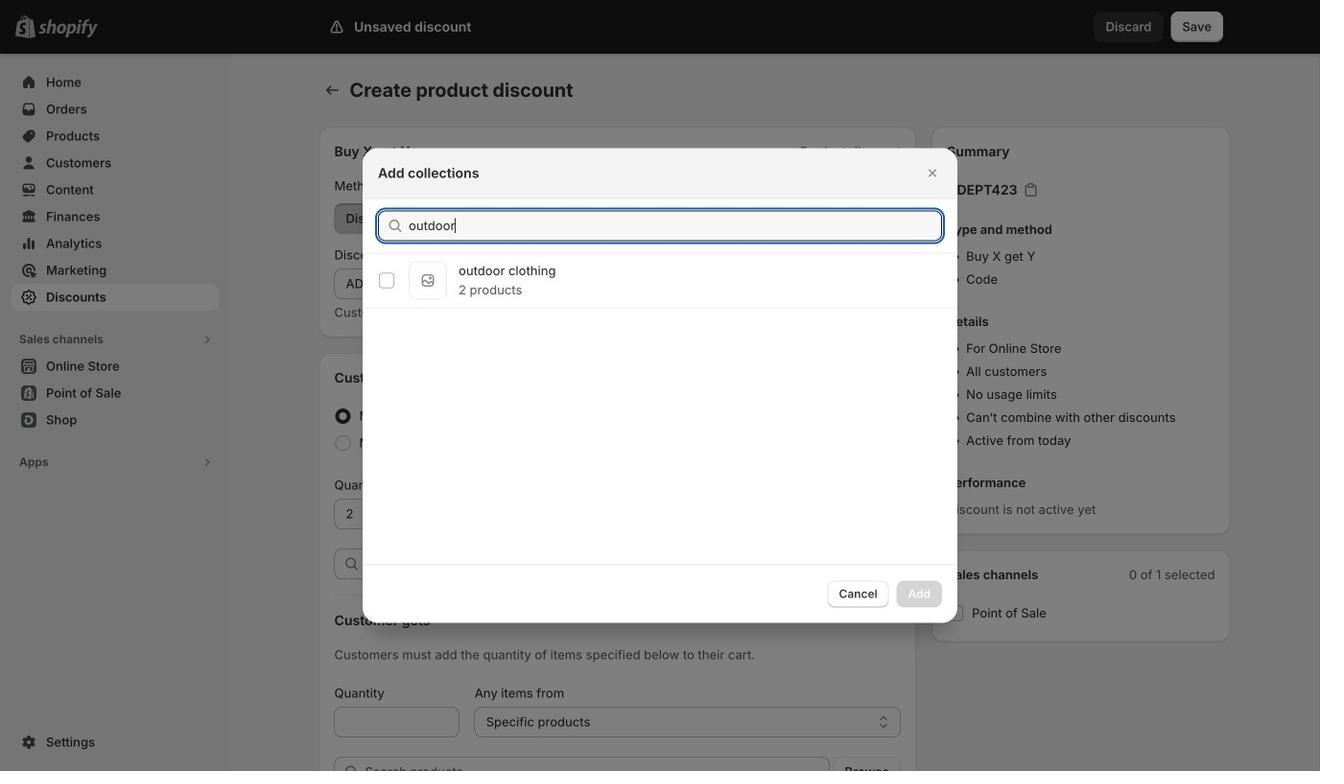 Task type: describe. For each thing, give the bounding box(es) containing it.
Search collections text field
[[409, 211, 942, 241]]



Task type: vqa. For each thing, say whether or not it's contained in the screenshot.
dialog
yes



Task type: locate. For each thing, give the bounding box(es) containing it.
shopify image
[[38, 19, 98, 38]]

dialog
[[0, 148, 1321, 623]]



